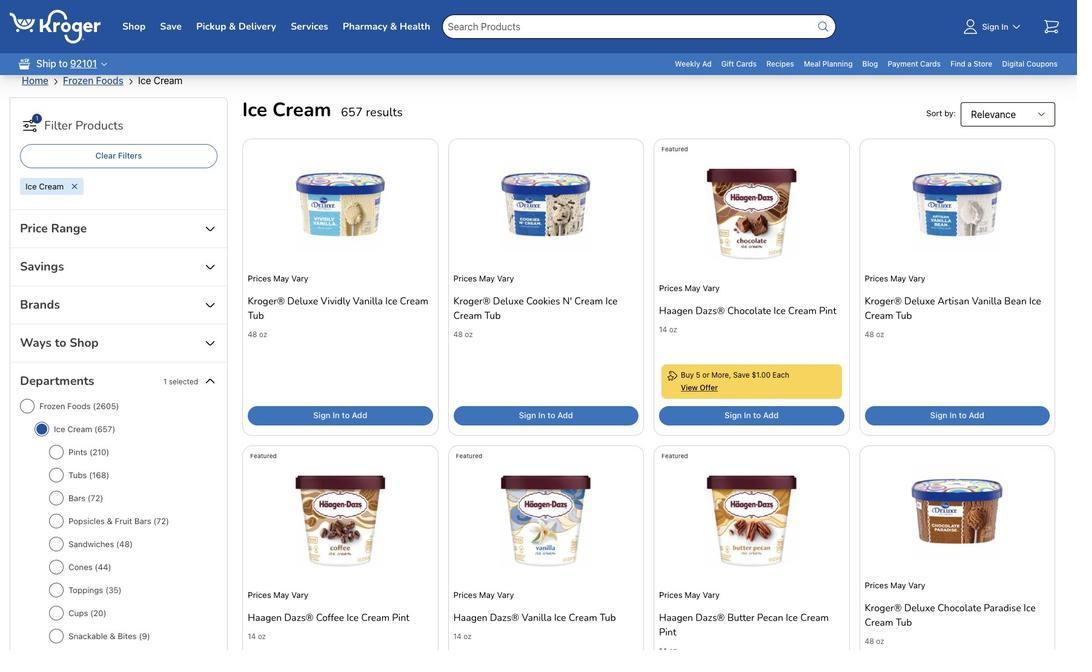 Task type: describe. For each thing, give the bounding box(es) containing it.
pharmacy
[[343, 20, 387, 33]]

kroger® for kroger® deluxe chocolate paradise ice cream tub
[[865, 602, 902, 615]]

tag: ice cream note
[[20, 178, 84, 195]]

cream inside kroger® deluxe chocolate paradise ice cream tub
[[865, 617, 893, 630]]

pickup & delivery
[[196, 20, 276, 33]]

deluxe for cookies
[[493, 295, 524, 308]]

haagen dazs® butter pecan ice cream pint link
[[659, 606, 844, 645]]

in inside dropdown button
[[1001, 22, 1008, 31]]

tub inside 'link'
[[600, 612, 616, 625]]

featured for haagen dazs® vanilla ice cream tub
[[456, 452, 482, 460]]

kroger® deluxe chocolate paradise ice cream tub
[[865, 602, 1036, 630]]

coffee
[[316, 612, 344, 625]]

haagen dazs® vanilla ice cream tub image
[[500, 476, 592, 568]]

filter
[[44, 118, 72, 134]]

oz for kroger® deluxe vividly vanilla ice cream tub
[[259, 330, 267, 339]]

sort
[[926, 108, 942, 118]]

buy
[[681, 371, 694, 380]]

cups
[[68, 609, 88, 618]]

selected
[[169, 377, 198, 386]]

price range
[[20, 220, 87, 237]]

kroger® deluxe vividly vanilla ice cream tub link
[[248, 290, 433, 328]]

Bars radio
[[49, 491, 64, 506]]

toppings
[[68, 586, 103, 595]]

& for health
[[390, 20, 397, 33]]

tub inside kroger® deluxe vividly vanilla ice cream tub
[[248, 310, 264, 323]]

pint inside haagen dazs® butter pecan ice cream pint
[[659, 626, 676, 640]]

1 selected
[[163, 377, 198, 386]]

vary up haagen dazs® butter pecan ice cream pint
[[703, 591, 720, 600]]

pints
[[68, 448, 87, 457]]

toppings (35)
[[68, 586, 122, 595]]

tub inside kroger® deluxe chocolate paradise ice cream tub
[[896, 617, 912, 630]]

find a store link
[[946, 53, 997, 75]]

snackable & bites (9)
[[68, 632, 150, 641]]

ice cream (657)
[[54, 425, 115, 434]]

(44)
[[95, 563, 111, 572]]

(35)
[[105, 586, 122, 595]]

vividly
[[321, 295, 350, 308]]

open the price range filter element
[[20, 220, 87, 238]]

48 for kroger® deluxe cookies n' cream ice cream tub
[[453, 330, 463, 339]]

sign in to add for kroger® deluxe vividly vanilla ice cream tub
[[313, 411, 367, 421]]

48 oz for kroger® deluxe chocolate paradise ice cream tub
[[865, 637, 884, 646]]

clear filters
[[95, 151, 142, 161]]

open the ways to shop filter element
[[20, 334, 99, 353]]

dazs® for coffee
[[284, 612, 314, 625]]

(2605)
[[93, 402, 119, 411]]

frozen foods
[[63, 75, 124, 86]]

in for kroger® deluxe cookies n' cream ice cream tub
[[538, 411, 545, 421]]

5
[[696, 371, 700, 380]]

oz for kroger® deluxe artisan vanilla bean ice cream tub
[[876, 330, 884, 339]]

recipes
[[766, 59, 794, 68]]

cones
[[68, 563, 93, 572]]

meal planning link
[[799, 53, 857, 75]]

1 for 1 selected
[[163, 377, 167, 386]]

sort by:
[[926, 108, 956, 118]]

or
[[702, 371, 709, 380]]

offer
[[700, 383, 718, 393]]

vary up kroger® deluxe artisan vanilla bean ice cream tub
[[908, 274, 925, 283]]

savings
[[20, 259, 64, 275]]

vanilla inside 'link'
[[522, 612, 552, 625]]

14 for haagen dazs® vanilla ice cream tub
[[453, 632, 461, 641]]

payment cards
[[888, 59, 941, 68]]

haagen for haagen dazs® coffee ice cream pint
[[248, 612, 282, 625]]

savings button
[[20, 253, 217, 281]]

to inside the open the ways to shop filter element
[[55, 335, 66, 351]]

Cones radio
[[49, 560, 64, 575]]

weekly ad
[[675, 59, 712, 68]]

cream inside note
[[39, 182, 64, 191]]

kroger® deluxe artisan vanilla bean ice cream tub link
[[865, 290, 1050, 328]]

frozen foods (2605)
[[39, 402, 119, 411]]

add for kroger® deluxe artisan vanilla bean ice cream tub
[[969, 411, 984, 421]]

find a store
[[950, 59, 992, 68]]

frozen foods link
[[63, 75, 124, 86]]

filters
[[118, 151, 142, 161]]

sign in button
[[956, 12, 1032, 41]]

1 vertical spatial bars
[[134, 517, 151, 526]]

a
[[967, 59, 972, 68]]

48 oz for kroger® deluxe vividly vanilla ice cream tub
[[248, 330, 267, 339]]

0 horizontal spatial bars
[[68, 494, 85, 503]]

snackable
[[68, 632, 108, 641]]

dazs® for vanilla
[[490, 612, 519, 625]]

kroger® deluxe chocolate paradise ice cream tub link
[[865, 597, 1050, 635]]

vary up kroger® deluxe vividly vanilla ice cream tub
[[291, 274, 308, 283]]

Sandwiches radio
[[49, 537, 64, 552]]

vanilla for bean
[[972, 295, 1002, 308]]

48 oz for kroger® deluxe artisan vanilla bean ice cream tub
[[865, 330, 884, 339]]

1 for 1
[[36, 115, 38, 122]]

tubs
[[68, 471, 87, 480]]

account menu image
[[961, 17, 980, 36]]

kroger® deluxe cookies n' cream ice cream tub
[[453, 295, 618, 323]]

services
[[291, 20, 328, 33]]

store
[[974, 59, 992, 68]]

48 for kroger® deluxe chocolate paradise ice cream tub
[[865, 637, 874, 646]]

digital coupons
[[1002, 59, 1058, 68]]

products
[[75, 118, 124, 134]]

sign for kroger® deluxe cookies n' cream ice cream tub
[[519, 411, 536, 421]]

(20)
[[90, 609, 106, 618]]

in for kroger® deluxe vividly vanilla ice cream tub
[[333, 411, 340, 421]]

oz for haagen dazs® coffee ice cream pint
[[258, 632, 266, 641]]

sign in to add for kroger® deluxe cookies n' cream ice cream tub
[[519, 411, 573, 421]]

Pints radio
[[49, 445, 64, 460]]

kroger® deluxe vividly vanilla ice cream tub
[[248, 295, 428, 323]]

ice inside note
[[25, 182, 37, 191]]

cones (44)
[[68, 563, 111, 572]]

gift
[[721, 59, 734, 68]]

haagen for haagen dazs® butter pecan ice cream pint
[[659, 612, 693, 625]]

price range button
[[20, 215, 217, 243]]

pint for haagen dazs® coffee ice cream pint
[[392, 612, 409, 625]]

filter products
[[44, 118, 124, 134]]

657
[[341, 104, 363, 121]]

popsicles & fruit bars (72)
[[68, 517, 169, 526]]

ice inside kroger® deluxe artisan vanilla bean ice cream tub
[[1029, 295, 1041, 308]]

ways to shop
[[20, 335, 99, 351]]

haagen dazs® butter pecan ice cream pint image
[[706, 476, 798, 568]]

cards for payment cards
[[920, 59, 941, 68]]

ice cream inside note
[[25, 182, 64, 191]]

sandwiches
[[68, 540, 114, 549]]

(168)
[[89, 471, 109, 480]]

ship
[[36, 58, 56, 69]]

haagen dazs® chocolate ice cream pint link
[[659, 299, 844, 323]]

meal planning
[[804, 59, 853, 68]]

sandwiches (48)
[[68, 540, 133, 549]]

vary up haagen dazs® vanilla ice cream tub
[[497, 591, 514, 600]]

paradise
[[984, 602, 1021, 615]]

Toppings radio
[[49, 583, 64, 598]]

14 oz for haagen dazs® coffee ice cream pint
[[248, 632, 266, 641]]

chocolate for ice
[[727, 305, 771, 318]]

vary up haagen dazs® chocolate ice cream pint
[[703, 283, 720, 293]]

delivery
[[239, 20, 276, 33]]

Ice Cream radio
[[35, 422, 49, 437]]

digital coupons link
[[997, 53, 1062, 75]]

services button
[[286, 16, 333, 37]]

tubs (168)
[[68, 471, 109, 480]]

gift cards
[[721, 59, 757, 68]]

chocolate for paradise
[[938, 602, 981, 615]]

pickup & delivery button
[[191, 16, 281, 37]]

collapse the departments filter element
[[20, 373, 94, 391]]

kroger® for kroger® deluxe cookies n' cream ice cream tub
[[453, 295, 490, 308]]

haagen dazs® chocolate ice cream pint
[[659, 305, 836, 318]]

sign in to add button for kroger® deluxe vividly vanilla ice cream tub
[[248, 406, 433, 426]]



Task type: locate. For each thing, give the bounding box(es) containing it.
chocolate
[[727, 305, 771, 318], [938, 602, 981, 615]]

haagen for haagen dazs® vanilla ice cream tub
[[453, 612, 487, 625]]

save left "$1.00"
[[733, 371, 750, 380]]

0 horizontal spatial (72)
[[88, 494, 103, 503]]

bars right bars radio
[[68, 494, 85, 503]]

48 for kroger® deluxe artisan vanilla bean ice cream tub
[[865, 330, 874, 339]]

blog link
[[857, 53, 883, 75]]

1 horizontal spatial ice cream
[[138, 75, 183, 86]]

foods for frozen foods (2605)
[[67, 402, 91, 411]]

frozen right 'frozen foods' option
[[39, 402, 65, 411]]

& for bites
[[110, 632, 115, 641]]

gift cards link
[[716, 53, 762, 75]]

frozen for frozen foods
[[63, 75, 94, 86]]

sign for kroger® deluxe vividly vanilla ice cream tub
[[313, 411, 330, 421]]

14 oz
[[659, 325, 677, 334], [248, 632, 266, 641], [453, 632, 472, 641]]

4 sign in to add button from the left
[[865, 406, 1050, 426]]

vary up the kroger® deluxe cookies n' cream ice cream tub
[[497, 274, 514, 283]]

tub inside the kroger® deluxe cookies n' cream ice cream tub
[[484, 310, 501, 323]]

pharmacy & health button
[[338, 16, 435, 37]]

planning
[[822, 59, 853, 68]]

Search search field
[[442, 15, 836, 39]]

4 sign in to add from the left
[[930, 411, 984, 421]]

kroger® deluxe vividly vanilla ice cream tub image
[[294, 159, 386, 251]]

Snackable & Bites radio
[[49, 629, 64, 644]]

shop inside "dropdown button"
[[122, 20, 146, 33]]

0 horizontal spatial 1
[[36, 115, 38, 122]]

0 vertical spatial foods
[[96, 75, 124, 86]]

save button
[[155, 16, 187, 37]]

weekly
[[675, 59, 700, 68]]

haagen inside haagen dazs® butter pecan ice cream pint
[[659, 612, 693, 625]]

kroger logo image
[[10, 10, 101, 44]]

kroger® deluxe chocolate paradise ice cream tub image
[[911, 466, 1003, 558]]

kroger® deluxe artisan vanilla bean ice cream tub
[[865, 295, 1041, 323]]

shop button
[[118, 16, 150, 37]]

48 for kroger® deluxe vividly vanilla ice cream tub
[[248, 330, 257, 339]]

2 horizontal spatial 14
[[659, 325, 667, 334]]

meal
[[804, 59, 820, 68]]

buy 5 or more, save $1.00 each view offer
[[681, 371, 789, 393]]

deluxe for artisan
[[904, 295, 935, 308]]

payment
[[888, 59, 918, 68]]

1 vertical spatial chocolate
[[938, 602, 981, 615]]

ice inside kroger® deluxe vividly vanilla ice cream tub
[[385, 295, 397, 308]]

& right pickup at top left
[[229, 20, 236, 33]]

None search field
[[442, 0, 836, 53]]

vary up kroger® deluxe chocolate paradise ice cream tub
[[908, 581, 925, 591]]

4 add from the left
[[969, 411, 984, 421]]

0 vertical spatial chocolate
[[727, 305, 771, 318]]

haagen dazs® coffee ice cream pint link
[[248, 606, 433, 631]]

in
[[1001, 22, 1008, 31], [333, 411, 340, 421], [538, 411, 545, 421], [744, 411, 751, 421], [950, 411, 957, 421]]

0 horizontal spatial cards
[[736, 59, 757, 68]]

dazs®
[[696, 305, 725, 318], [284, 612, 314, 625], [490, 612, 519, 625], [696, 612, 725, 625]]

2 sign in to add button from the left
[[453, 406, 638, 426]]

1 horizontal spatial vanilla
[[522, 612, 552, 625]]

(72) right fruit
[[153, 517, 169, 526]]

dazs® for butter
[[696, 612, 725, 625]]

pecan
[[757, 612, 783, 625]]

0 vertical spatial bars
[[68, 494, 85, 503]]

14 for haagen dazs® coffee ice cream pint
[[248, 632, 256, 641]]

in for kroger® deluxe artisan vanilla bean ice cream tub
[[950, 411, 957, 421]]

remove tag: ice cream image
[[70, 182, 79, 191]]

deluxe for vividly
[[287, 295, 318, 308]]

ice inside haagen dazs® butter pecan ice cream pint
[[786, 612, 798, 625]]

1 horizontal spatial save
[[733, 371, 750, 380]]

(9)
[[139, 632, 150, 641]]

1
[[36, 115, 38, 122], [163, 377, 167, 386]]

(657)
[[94, 425, 115, 434]]

sign in to add for kroger® deluxe artisan vanilla bean ice cream tub
[[930, 411, 984, 421]]

1 vertical spatial 1
[[163, 377, 167, 386]]

haagen dazs® chocolate ice cream pint image
[[706, 168, 798, 260]]

0 horizontal spatial ice cream
[[25, 182, 64, 191]]

0 vertical spatial 1
[[36, 115, 38, 122]]

shop up departments
[[70, 335, 99, 351]]

chocolate inside kroger® deluxe chocolate paradise ice cream tub
[[938, 602, 981, 615]]

1 vertical spatial pint
[[392, 612, 409, 625]]

ad
[[702, 59, 712, 68]]

Popsicles & Fruit Bars radio
[[49, 514, 64, 529]]

oz for kroger® deluxe cookies n' cream ice cream tub
[[465, 330, 473, 339]]

departments
[[20, 373, 94, 389]]

& left health
[[390, 20, 397, 33]]

to
[[59, 58, 68, 69], [55, 335, 66, 351], [342, 411, 350, 421], [547, 411, 555, 421], [753, 411, 761, 421], [959, 411, 967, 421]]

ice
[[138, 75, 151, 86], [242, 97, 267, 123], [25, 182, 37, 191], [385, 295, 397, 308], [605, 295, 618, 308], [1029, 295, 1041, 308], [774, 305, 786, 318], [54, 425, 65, 434], [1024, 602, 1036, 615], [347, 612, 359, 625], [554, 612, 566, 625], [786, 612, 798, 625]]

haagen dazs® vanilla ice cream tub link
[[453, 606, 638, 631]]

1 sign in to add from the left
[[313, 411, 367, 421]]

0 vertical spatial ice cream
[[138, 75, 183, 86]]

1 vertical spatial frozen
[[39, 402, 65, 411]]

sign in
[[982, 22, 1008, 31]]

artisan
[[938, 295, 969, 308]]

1 add from the left
[[352, 411, 367, 421]]

ship to 92101
[[36, 58, 97, 69]]

0 horizontal spatial save
[[160, 20, 182, 33]]

add for kroger® deluxe cookies n' cream ice cream tub
[[557, 411, 573, 421]]

0 vertical spatial frozen
[[63, 75, 94, 86]]

sign in to add button for kroger® deluxe cookies n' cream ice cream tub
[[453, 406, 638, 426]]

save right 'shop' "dropdown button"
[[160, 20, 182, 33]]

brands button
[[20, 291, 217, 319]]

cream inside 'link'
[[569, 612, 597, 625]]

deluxe inside kroger® deluxe artisan vanilla bean ice cream tub
[[904, 295, 935, 308]]

foods down 92101
[[96, 75, 124, 86]]

popsicles
[[68, 517, 105, 526]]

1 vertical spatial foods
[[67, 402, 91, 411]]

cards for gift cards
[[736, 59, 757, 68]]

ice inside kroger® deluxe chocolate paradise ice cream tub
[[1024, 602, 1036, 615]]

Cups radio
[[49, 606, 64, 621]]

cream inside kroger® deluxe vividly vanilla ice cream tub
[[400, 295, 428, 308]]

add for kroger® deluxe vividly vanilla ice cream tub
[[352, 411, 367, 421]]

(72) down (168)
[[88, 494, 103, 503]]

frozen down 92101
[[63, 75, 94, 86]]

more,
[[712, 371, 731, 380]]

kroger® inside the kroger® deluxe cookies n' cream ice cream tub
[[453, 295, 490, 308]]

pickup
[[196, 20, 226, 33]]

14 oz for haagen dazs® chocolate ice cream pint
[[659, 325, 677, 334]]

haagen dazs® vanilla ice cream tub
[[453, 612, 616, 625]]

results
[[366, 104, 403, 121]]

3 add from the left
[[763, 411, 779, 421]]

open the savings filter element
[[20, 258, 64, 276]]

1 horizontal spatial cards
[[920, 59, 941, 68]]

n'
[[563, 295, 572, 308]]

0 vertical spatial (72)
[[88, 494, 103, 503]]

blog
[[862, 59, 878, 68]]

cards
[[736, 59, 757, 68], [920, 59, 941, 68]]

1 left the selected
[[163, 377, 167, 386]]

ways to shop button
[[20, 330, 217, 357]]

kroger® deluxe cookies n' cream ice cream tub image
[[500, 159, 592, 251]]

1 horizontal spatial 14
[[453, 632, 461, 641]]

92101
[[70, 58, 97, 69]]

haagen dazs® coffee ice cream pint
[[248, 612, 409, 625]]

open the brands filter element
[[20, 296, 60, 314]]

Tubs radio
[[49, 468, 64, 483]]

kroger® for kroger® deluxe artisan vanilla bean ice cream tub
[[865, 295, 902, 308]]

foods for frozen foods
[[96, 75, 124, 86]]

foods up the ice cream (657)
[[67, 402, 91, 411]]

2 horizontal spatial vanilla
[[972, 295, 1002, 308]]

kroger® inside kroger® deluxe chocolate paradise ice cream tub
[[865, 602, 902, 615]]

haagen dazs® coffee ice cream pint image
[[294, 476, 386, 568]]

kroger® inside kroger® deluxe artisan vanilla bean ice cream tub
[[865, 295, 902, 308]]

featured
[[661, 145, 688, 153], [250, 452, 277, 460], [456, 452, 482, 460], [661, 452, 688, 460]]

featured for haagen dazs® coffee ice cream pint
[[250, 452, 277, 460]]

1 horizontal spatial shop
[[122, 20, 146, 33]]

cards right gift
[[736, 59, 757, 68]]

& left fruit
[[107, 517, 113, 526]]

48
[[248, 330, 257, 339], [453, 330, 463, 339], [865, 330, 874, 339], [865, 637, 874, 646]]

48 oz for kroger® deluxe cookies n' cream ice cream tub
[[453, 330, 473, 339]]

oz
[[669, 325, 677, 334], [259, 330, 267, 339], [465, 330, 473, 339], [876, 330, 884, 339], [258, 632, 266, 641], [463, 632, 472, 641], [876, 637, 884, 646]]

1 vertical spatial (72)
[[153, 517, 169, 526]]

2 add from the left
[[557, 411, 573, 421]]

health
[[400, 20, 430, 33]]

shop left save dropdown button
[[122, 20, 146, 33]]

Frozen Foods radio
[[20, 399, 35, 414]]

clear
[[95, 151, 116, 161]]

1 horizontal spatial pint
[[659, 626, 676, 640]]

cups (20)
[[68, 609, 106, 618]]

dazs® inside 'link'
[[490, 612, 519, 625]]

sign in to add button for kroger® deluxe artisan vanilla bean ice cream tub
[[865, 406, 1050, 426]]

0 vertical spatial pint
[[819, 305, 836, 318]]

1 horizontal spatial (72)
[[153, 517, 169, 526]]

1 vertical spatial shop
[[70, 335, 99, 351]]

deluxe for chocolate
[[904, 602, 935, 615]]

vanilla for ice
[[353, 295, 383, 308]]

1 left filter
[[36, 115, 38, 122]]

kroger® deluxe artisan vanilla bean ice cream tub image
[[911, 159, 1003, 251]]

vary up 'haagen dazs® coffee ice cream pint'
[[291, 591, 308, 600]]

prices may vary
[[248, 274, 308, 283], [453, 274, 514, 283], [865, 274, 925, 283], [659, 283, 720, 293], [865, 581, 925, 591], [248, 591, 308, 600], [453, 591, 514, 600], [659, 591, 720, 600]]

1 horizontal spatial 14 oz
[[453, 632, 472, 641]]

vanilla inside kroger® deluxe vividly vanilla ice cream tub
[[353, 295, 383, 308]]

range
[[51, 220, 87, 237]]

2 cards from the left
[[920, 59, 941, 68]]

haagen dazs® butter pecan ice cream pint
[[659, 612, 829, 640]]

deluxe inside kroger® deluxe vividly vanilla ice cream tub
[[287, 295, 318, 308]]

2 sign in to add from the left
[[519, 411, 573, 421]]

cream inside haagen dazs® butter pecan ice cream pint
[[800, 612, 829, 625]]

2 vertical spatial ice cream
[[25, 182, 64, 191]]

search image
[[816, 19, 831, 34]]

home
[[22, 75, 48, 86]]

1 horizontal spatial bars
[[134, 517, 151, 526]]

save inside buy 5 or more, save $1.00 each view offer
[[733, 371, 750, 380]]

dazs® for chocolate
[[696, 305, 725, 318]]

featured for haagen dazs® butter pecan ice cream pint
[[661, 452, 688, 460]]

0 horizontal spatial vanilla
[[353, 295, 383, 308]]

cookies
[[526, 295, 560, 308]]

payment cards link
[[883, 53, 946, 75]]

& for delivery
[[229, 20, 236, 33]]

pharmacy & health
[[343, 20, 430, 33]]

dazs® inside haagen dazs® butter pecan ice cream pint
[[696, 612, 725, 625]]

oz for haagen dazs® chocolate ice cream pint
[[669, 325, 677, 334]]

view
[[681, 383, 698, 393]]

kroger® inside kroger® deluxe vividly vanilla ice cream tub
[[248, 295, 285, 308]]

$1.00
[[752, 371, 770, 380]]

haagen inside 'link'
[[453, 612, 487, 625]]

14 for haagen dazs® chocolate ice cream pint
[[659, 325, 667, 334]]

1 horizontal spatial 1
[[163, 377, 167, 386]]

save inside dropdown button
[[160, 20, 182, 33]]

3 sign in to add button from the left
[[659, 406, 844, 426]]

1 vertical spatial save
[[733, 371, 750, 380]]

oz for kroger® deluxe chocolate paradise ice cream tub
[[876, 637, 884, 646]]

2 horizontal spatial ice cream
[[242, 97, 331, 123]]

2 horizontal spatial 14 oz
[[659, 325, 677, 334]]

0 horizontal spatial foods
[[67, 402, 91, 411]]

1 cards from the left
[[736, 59, 757, 68]]

0 horizontal spatial shop
[[70, 335, 99, 351]]

deluxe inside the kroger® deluxe cookies n' cream ice cream tub
[[493, 295, 524, 308]]

cards right payment
[[920, 59, 941, 68]]

sign in to add
[[313, 411, 367, 421], [519, 411, 573, 421], [725, 411, 779, 421], [930, 411, 984, 421]]

bites
[[118, 632, 137, 641]]

kroger® for kroger® deluxe vividly vanilla ice cream tub
[[248, 295, 285, 308]]

ice inside 'link'
[[554, 612, 566, 625]]

digital
[[1002, 59, 1025, 68]]

butter
[[727, 612, 755, 625]]

pint
[[819, 305, 836, 318], [392, 612, 409, 625], [659, 626, 676, 640]]

1 vertical spatial ice cream
[[242, 97, 331, 123]]

pint for haagen dazs® chocolate ice cream pint
[[819, 305, 836, 318]]

deluxe inside kroger® deluxe chocolate paradise ice cream tub
[[904, 602, 935, 615]]

& left bites
[[110, 632, 115, 641]]

kroger® deluxe cookies n' cream ice cream tub link
[[453, 290, 638, 328]]

haagen for haagen dazs® chocolate ice cream pint
[[659, 305, 693, 318]]

sign for kroger® deluxe artisan vanilla bean ice cream tub
[[930, 411, 947, 421]]

frozen for frozen foods (2605)
[[39, 402, 65, 411]]

shop inside "dropdown button"
[[70, 335, 99, 351]]

1 horizontal spatial chocolate
[[938, 602, 981, 615]]

2 vertical spatial pint
[[659, 626, 676, 640]]

bars right fruit
[[134, 517, 151, 526]]

sign in to add button
[[248, 406, 433, 426], [453, 406, 638, 426], [659, 406, 844, 426], [865, 406, 1050, 426]]

sign inside dropdown button
[[982, 22, 999, 31]]

0 horizontal spatial chocolate
[[727, 305, 771, 318]]

(72)
[[88, 494, 103, 503], [153, 517, 169, 526]]

may
[[273, 274, 289, 283], [479, 274, 495, 283], [890, 274, 906, 283], [685, 283, 700, 293], [890, 581, 906, 591], [273, 591, 289, 600], [479, 591, 495, 600], [685, 591, 700, 600]]

1 sign in to add button from the left
[[248, 406, 433, 426]]

0 vertical spatial shop
[[122, 20, 146, 33]]

0 vertical spatial save
[[160, 20, 182, 33]]

bars
[[68, 494, 85, 503], [134, 517, 151, 526]]

oz for haagen dazs® vanilla ice cream tub
[[463, 632, 472, 641]]

ice inside the kroger® deluxe cookies n' cream ice cream tub
[[605, 295, 618, 308]]

vanilla inside kroger® deluxe artisan vanilla bean ice cream tub
[[972, 295, 1002, 308]]

3 sign in to add from the left
[[725, 411, 779, 421]]

find
[[950, 59, 965, 68]]

price
[[20, 220, 48, 237]]

1 horizontal spatial foods
[[96, 75, 124, 86]]

14 oz for haagen dazs® vanilla ice cream tub
[[453, 632, 472, 641]]

0 horizontal spatial pint
[[392, 612, 409, 625]]

tub inside kroger® deluxe artisan vanilla bean ice cream tub
[[896, 310, 912, 323]]

& for fruit
[[107, 517, 113, 526]]

2 horizontal spatial pint
[[819, 305, 836, 318]]

vanilla
[[353, 295, 383, 308], [972, 295, 1002, 308], [522, 612, 552, 625]]

0 horizontal spatial 14
[[248, 632, 256, 641]]

sign
[[982, 22, 999, 31], [313, 411, 330, 421], [519, 411, 536, 421], [725, 411, 742, 421], [930, 411, 947, 421]]

home link
[[22, 75, 48, 86]]

cream inside kroger® deluxe artisan vanilla bean ice cream tub
[[865, 310, 893, 323]]

kroger®
[[248, 295, 285, 308], [453, 295, 490, 308], [865, 295, 902, 308], [865, 602, 902, 615]]

0 horizontal spatial 14 oz
[[248, 632, 266, 641]]



Task type: vqa. For each thing, say whether or not it's contained in the screenshot.
Open the Dietary Preferences filter element
no



